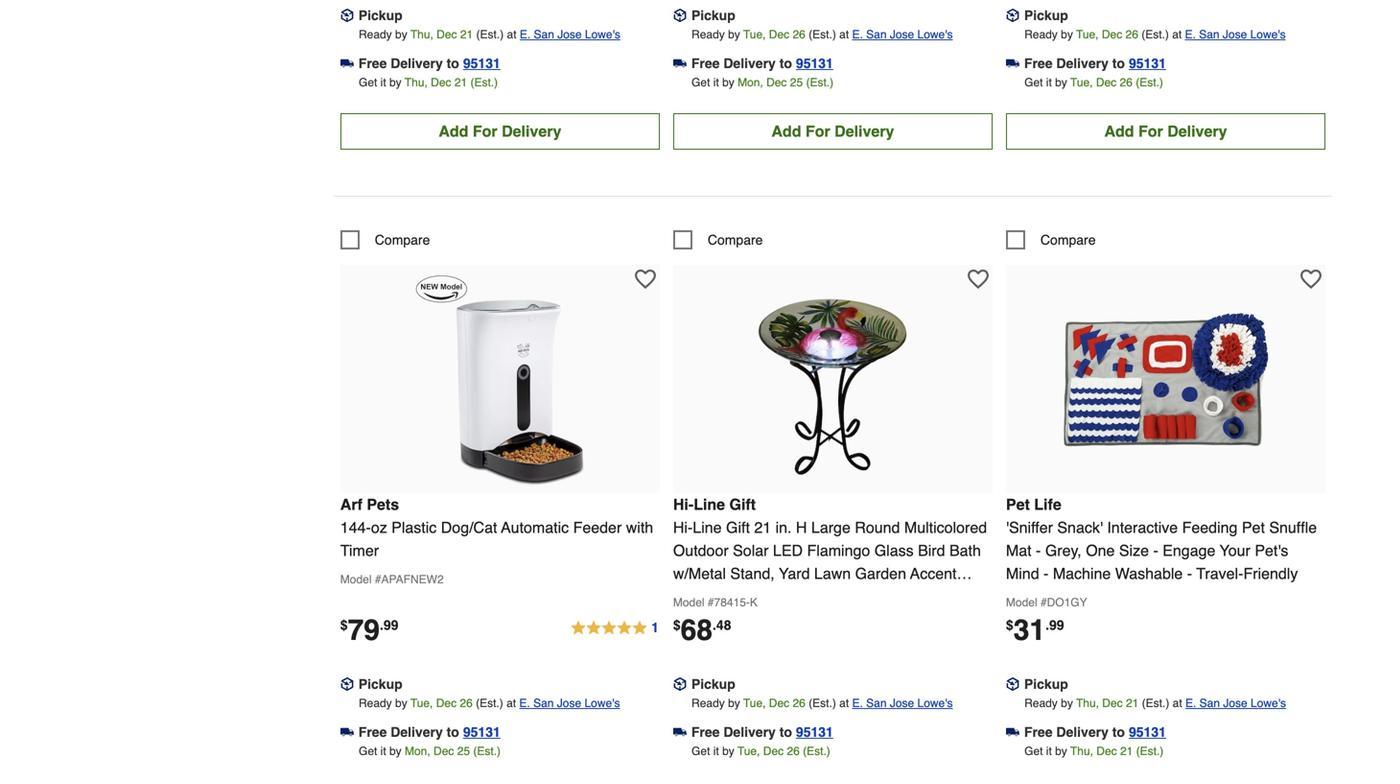 Task type: locate. For each thing, give the bounding box(es) containing it.
pickup image for get it by tue, dec 26 (est.)
[[1007, 9, 1020, 22]]

snuffle
[[1270, 519, 1318, 536]]

life
[[1035, 496, 1062, 513]]

$ down model # apafnew2
[[340, 617, 348, 633]]

95131 button for pickup icon associated with get it by tue, dec 26 (est.)
[[1129, 54, 1167, 73]]

hi-line gift hi-line gift 21 in. h large round multicolored outdoor solar led flamingo glass bird bath w/metal stand, yard lawn garden accent decor image
[[728, 274, 939, 485]]

0 vertical spatial hi-
[[673, 496, 694, 513]]

(est.)
[[476, 28, 504, 41], [809, 28, 837, 41], [1142, 28, 1170, 41], [471, 76, 498, 89], [806, 76, 834, 89], [1136, 76, 1164, 89], [476, 697, 504, 710], [809, 697, 837, 710], [1143, 697, 1170, 710], [473, 745, 501, 758], [803, 745, 831, 758], [1137, 745, 1164, 758]]

.99 down model # apafnew2
[[380, 617, 399, 633]]

for for 1st add for delivery button
[[473, 122, 498, 140]]

washable
[[1116, 565, 1183, 582]]

ready
[[359, 28, 392, 41], [692, 28, 725, 41], [1025, 28, 1058, 41], [359, 697, 392, 710], [692, 697, 725, 710], [1025, 697, 1058, 710]]

.99 for 79
[[380, 617, 399, 633]]

lowe's for pickup icon associated with get it by mon, dec 25 (est.) 95131 button
[[918, 28, 953, 41]]

1 vertical spatial get it by tue, dec 26 (est.)
[[692, 745, 831, 758]]

free delivery to 95131
[[359, 56, 501, 71], [692, 56, 834, 71], [1025, 56, 1167, 71], [359, 724, 501, 740], [692, 724, 834, 740], [1025, 724, 1167, 740]]

at
[[507, 28, 517, 41], [840, 28, 849, 41], [1173, 28, 1182, 41], [507, 697, 516, 710], [840, 697, 849, 710], [1173, 697, 1183, 710]]

0 horizontal spatial .99
[[380, 617, 399, 633]]

-
[[1036, 542, 1041, 559], [1154, 542, 1159, 559], [1044, 565, 1049, 582], [1188, 565, 1193, 582]]

actual price $31.99 element
[[1007, 614, 1065, 647]]

arf pets 144-oz plastic dog/cat automatic feeder with timer image
[[395, 274, 606, 485]]

truck filled image for get it by thu, dec 21 (est.)'s pickup icon
[[340, 57, 354, 70]]

5013082673 element
[[1007, 230, 1096, 249]]

get it by thu, dec 21 (est.)
[[359, 76, 498, 89], [1025, 745, 1164, 758]]

san
[[534, 28, 555, 41], [867, 28, 887, 41], [1200, 28, 1220, 41], [534, 697, 554, 710], [867, 697, 887, 710], [1200, 697, 1221, 710]]

2 horizontal spatial for
[[1139, 122, 1164, 140]]

snack'
[[1058, 519, 1103, 536]]

truck filled image
[[673, 57, 687, 70], [1007, 57, 1020, 70], [673, 726, 687, 739]]

1 vertical spatial get it by mon, dec 25 (est.)
[[359, 745, 501, 758]]

compare inside 5001890357 element
[[375, 232, 430, 247]]

pet up pet's
[[1243, 519, 1266, 536]]

2 add for delivery from the left
[[772, 122, 895, 140]]

1 horizontal spatial pet
[[1243, 519, 1266, 536]]

plastic
[[392, 519, 437, 536]]

0 horizontal spatial pickup image
[[340, 9, 354, 22]]

0 vertical spatial mon,
[[738, 76, 764, 89]]

thu,
[[411, 28, 434, 41], [405, 76, 428, 89], [1077, 697, 1100, 710], [1071, 745, 1094, 758]]

# for pet life 'sniffer snack' interactive feeding pet snuffle mat - grey, one size - engage your pet's mind - machine washable - travel-friendly
[[1041, 596, 1047, 609]]

144-
[[340, 519, 371, 536]]

26 for pickup icon associated with get it by tue, dec 26 (est.)
[[1126, 28, 1139, 41]]

3 $ from the left
[[1007, 617, 1014, 633]]

it
[[381, 76, 386, 89], [714, 76, 719, 89], [1047, 76, 1052, 89], [381, 745, 386, 758], [714, 745, 719, 758], [1047, 745, 1052, 758]]

mon, for 95131 button for get it by mon, dec 25 (est.)'s pickup image
[[405, 745, 431, 758]]

1 compare from the left
[[375, 232, 430, 247]]

lowe's for 95131 button for get it by mon, dec 25 (est.)'s pickup image
[[585, 697, 620, 710]]

$ for 79
[[340, 617, 348, 633]]

2 $ from the left
[[673, 617, 681, 633]]

3 pickup image from the left
[[1007, 678, 1020, 691]]

1 horizontal spatial add for delivery button
[[673, 113, 993, 150]]

0 horizontal spatial pickup image
[[340, 678, 354, 691]]

san for 95131 button corresponding to get it by thu, dec 21 (est.)'s pickup icon
[[534, 28, 555, 41]]

0 horizontal spatial compare
[[375, 232, 430, 247]]

- down the engage
[[1188, 565, 1193, 582]]

2 horizontal spatial add for delivery
[[1105, 122, 1228, 140]]

95131 button
[[463, 54, 501, 73], [796, 54, 834, 73], [1129, 54, 1167, 73], [463, 722, 501, 742], [796, 722, 834, 742], [1129, 722, 1167, 742]]

lowe's
[[585, 28, 621, 41], [918, 28, 953, 41], [1251, 28, 1286, 41], [585, 697, 620, 710], [918, 697, 953, 710], [1251, 697, 1287, 710]]

one
[[1086, 542, 1115, 559]]

0 horizontal spatial add for delivery
[[439, 122, 562, 140]]

model inside the hi-line gift hi-line gift 21 in. h large round multicolored outdoor solar led flamingo glass bird bath w/metal stand, yard lawn garden accent decor model # 78415-k $ 68 .48
[[673, 596, 705, 609]]

model for 144-oz plastic dog/cat automatic feeder with timer
[[340, 573, 372, 586]]

truck filled image
[[340, 57, 354, 70], [340, 726, 354, 739], [1007, 726, 1020, 739]]

model down timer
[[340, 573, 372, 586]]

e. san jose lowe's button
[[520, 25, 621, 44], [853, 25, 953, 44], [1186, 25, 1286, 44], [520, 694, 620, 713], [853, 694, 953, 713], [1186, 694, 1287, 713]]

0 vertical spatial pet
[[1007, 496, 1030, 513]]

1 horizontal spatial heart outline image
[[968, 269, 989, 290]]

0 horizontal spatial ready by thu, dec 21 (est.) at e. san jose lowe's
[[359, 28, 621, 41]]

pickup image down 31
[[1007, 678, 1020, 691]]

2 pickup image from the left
[[673, 9, 687, 22]]

# for arf pets 144-oz plastic dog/cat automatic feeder with timer
[[375, 573, 381, 586]]

#
[[375, 573, 381, 586], [708, 596, 714, 609], [1041, 596, 1047, 609]]

glass
[[875, 542, 914, 559]]

free
[[359, 56, 387, 71], [692, 56, 720, 71], [1025, 56, 1053, 71], [359, 724, 387, 740], [692, 724, 720, 740], [1025, 724, 1053, 740]]

h
[[796, 519, 807, 536]]

95131 button for get it by thu, dec 21 (est.)'s pickup icon
[[463, 54, 501, 73]]

1 vertical spatial mon,
[[405, 745, 431, 758]]

ready by thu, dec 21 (est.) at e. san jose lowe's
[[359, 28, 621, 41], [1025, 697, 1287, 710]]

$ 31 .99
[[1007, 614, 1065, 647]]

gift
[[730, 496, 756, 513], [726, 519, 750, 536]]

model # do1gy
[[1007, 596, 1088, 609]]

- right 'mat' on the right bottom
[[1036, 542, 1041, 559]]

1 pickup image from the left
[[340, 9, 354, 22]]

pet life  'sniffer snack' interactive feeding pet snuffle mat - grey, one size - engage your pet's mind - machine washable - travel-friendly image
[[1061, 274, 1272, 485]]

.99 inside $ 79 .99
[[380, 617, 399, 633]]

add for delivery
[[439, 122, 562, 140], [772, 122, 895, 140], [1105, 122, 1228, 140]]

.99 for 31
[[1046, 617, 1065, 633]]

compare inside 5013082673 element
[[1041, 232, 1096, 247]]

san for pickup image corresponding to get it by thu, dec 21 (est.) 95131 button
[[1200, 697, 1221, 710]]

san for pickup icon associated with get it by mon, dec 25 (est.) 95131 button
[[867, 28, 887, 41]]

26
[[793, 28, 806, 41], [1126, 28, 1139, 41], [1120, 76, 1133, 89], [460, 697, 473, 710], [793, 697, 806, 710], [787, 745, 800, 758]]

machine
[[1053, 565, 1111, 582]]

tue,
[[744, 28, 766, 41], [1077, 28, 1099, 41], [1071, 76, 1093, 89], [411, 697, 433, 710], [744, 697, 766, 710], [738, 745, 760, 758]]

21 inside the hi-line gift hi-line gift 21 in. h large round multicolored outdoor solar led flamingo glass bird bath w/metal stand, yard lawn garden accent decor model # 78415-k $ 68 .48
[[755, 519, 772, 536]]

get
[[359, 76, 377, 89], [692, 76, 710, 89], [1025, 76, 1044, 89], [359, 745, 377, 758], [692, 745, 710, 758], [1025, 745, 1044, 758]]

actual price $79.99 element
[[340, 614, 399, 647]]

68
[[681, 614, 713, 647]]

2 horizontal spatial $
[[1007, 617, 1014, 633]]

add
[[439, 122, 469, 140], [772, 122, 802, 140], [1105, 122, 1135, 140]]

0 horizontal spatial #
[[375, 573, 381, 586]]

pickup image for get it by thu, dec 21 (est.)
[[1007, 678, 1020, 691]]

jose
[[558, 28, 582, 41], [890, 28, 915, 41], [1223, 28, 1248, 41], [557, 697, 582, 710], [890, 697, 915, 710], [1224, 697, 1248, 710]]

- right size at the bottom of page
[[1154, 542, 1159, 559]]

3 add for delivery from the left
[[1105, 122, 1228, 140]]

0 vertical spatial ready by thu, dec 21 (est.) at e. san jose lowe's
[[359, 28, 621, 41]]

# up .48
[[708, 596, 714, 609]]

0 vertical spatial get it by tue, dec 26 (est.)
[[1025, 76, 1164, 89]]

pickup image for get it by thu, dec 21 (est.)
[[340, 9, 354, 22]]

95131 button for pickup image corresponding to get it by thu, dec 21 (est.)
[[1129, 722, 1167, 742]]

1 .99 from the left
[[380, 617, 399, 633]]

0 horizontal spatial add
[[439, 122, 469, 140]]

1 hi- from the top
[[673, 496, 694, 513]]

2 horizontal spatial compare
[[1041, 232, 1096, 247]]

garden
[[856, 565, 907, 582]]

1 horizontal spatial ready by thu, dec 21 (est.) at e. san jose lowe's
[[1025, 697, 1287, 710]]

0 horizontal spatial add for delivery button
[[340, 113, 660, 150]]

1 horizontal spatial get it by mon, dec 25 (est.)
[[692, 76, 834, 89]]

3 compare from the left
[[1041, 232, 1096, 247]]

heart outline image
[[1301, 269, 1322, 290]]

1 pickup image from the left
[[340, 678, 354, 691]]

1 vertical spatial get it by thu, dec 21 (est.)
[[1025, 745, 1164, 758]]

1 horizontal spatial pickup image
[[673, 9, 687, 22]]

3 pickup image from the left
[[1007, 9, 1020, 22]]

95131 button for pickup icon associated with get it by mon, dec 25 (est.)
[[796, 54, 834, 73]]

pickup image
[[340, 9, 354, 22], [673, 9, 687, 22], [1007, 9, 1020, 22]]

e. for 95131 button related to pickup icon associated with get it by tue, dec 26 (est.)
[[1186, 28, 1197, 41]]

0 horizontal spatial 25
[[457, 745, 470, 758]]

1 for from the left
[[473, 122, 498, 140]]

1 horizontal spatial compare
[[708, 232, 763, 247]]

your
[[1220, 542, 1251, 559]]

hi-
[[673, 496, 694, 513], [673, 519, 693, 536]]

0 horizontal spatial for
[[473, 122, 498, 140]]

compare
[[375, 232, 430, 247], [708, 232, 763, 247], [1041, 232, 1096, 247]]

0 vertical spatial get it by mon, dec 25 (est.)
[[692, 76, 834, 89]]

get it by mon, dec 25 (est.)
[[692, 76, 834, 89], [359, 745, 501, 758]]

to for 95131 button corresponding to get it by thu, dec 21 (est.)'s pickup icon
[[447, 56, 459, 71]]

2 horizontal spatial model
[[1007, 596, 1038, 609]]

.99 down model # do1gy
[[1046, 617, 1065, 633]]

for for second add for delivery button from the right
[[806, 122, 831, 140]]

21
[[460, 28, 473, 41], [455, 76, 467, 89], [755, 519, 772, 536], [1127, 697, 1139, 710], [1121, 745, 1134, 758]]

line
[[694, 496, 726, 513], [693, 519, 722, 536]]

# inside the hi-line gift hi-line gift 21 in. h large round multicolored outdoor solar led flamingo glass bird bath w/metal stand, yard lawn garden accent decor model # 78415-k $ 68 .48
[[708, 596, 714, 609]]

2 heart outline image from the left
[[968, 269, 989, 290]]

pet
[[1007, 496, 1030, 513], [1243, 519, 1266, 536]]

1 horizontal spatial pickup image
[[673, 678, 687, 691]]

truck filled image for get it by mon, dec 25 (est.)'s pickup image
[[340, 726, 354, 739]]

1 vertical spatial hi-
[[673, 519, 693, 536]]

pet up ''sniffer'
[[1007, 496, 1030, 513]]

1 horizontal spatial add for delivery
[[772, 122, 895, 140]]

1 $ from the left
[[340, 617, 348, 633]]

ready by tue, dec 26 (est.) at e. san jose lowe's
[[692, 28, 953, 41], [1025, 28, 1286, 41], [359, 697, 620, 710], [692, 697, 953, 710]]

$ inside $ 79 .99
[[340, 617, 348, 633]]

decor
[[673, 588, 714, 605]]

pickup image down 68
[[673, 678, 687, 691]]

interactive
[[1108, 519, 1179, 536]]

to for 95131 button related to pickup icon associated with get it by tue, dec 26 (est.)
[[1113, 56, 1126, 71]]

outdoor
[[673, 542, 729, 559]]

1 horizontal spatial model
[[673, 596, 705, 609]]

79
[[348, 614, 380, 647]]

1 heart outline image from the left
[[635, 269, 656, 290]]

lawn
[[815, 565, 851, 582]]

to
[[447, 56, 459, 71], [780, 56, 793, 71], [1113, 56, 1126, 71], [447, 724, 459, 740], [780, 724, 793, 740], [1113, 724, 1126, 740]]

.99 inside $ 31 .99
[[1046, 617, 1065, 633]]

1 horizontal spatial 25
[[790, 76, 803, 89]]

model up 68
[[673, 596, 705, 609]]

# up actual price $31.99 element
[[1041, 596, 1047, 609]]

0 horizontal spatial mon,
[[405, 745, 431, 758]]

lowe's for 95131 button corresponding to get it by tue, dec 26 (est.) pickup image
[[918, 697, 953, 710]]

2 compare from the left
[[708, 232, 763, 247]]

delivery
[[391, 56, 443, 71], [724, 56, 776, 71], [1057, 56, 1109, 71], [502, 122, 562, 140], [835, 122, 895, 140], [1168, 122, 1228, 140], [391, 724, 443, 740], [724, 724, 776, 740], [1057, 724, 1109, 740]]

0 horizontal spatial $
[[340, 617, 348, 633]]

pet life 'sniffer snack' interactive feeding pet snuffle mat - grey, one size - engage your pet's mind - machine washable - travel-friendly
[[1007, 496, 1318, 582]]

0 horizontal spatial model
[[340, 573, 372, 586]]

2 .99 from the left
[[1046, 617, 1065, 633]]

1 horizontal spatial .99
[[1046, 617, 1065, 633]]

pickup image down 79
[[340, 678, 354, 691]]

for
[[473, 122, 498, 140], [806, 122, 831, 140], [1139, 122, 1164, 140]]

0 vertical spatial 25
[[790, 76, 803, 89]]

.99
[[380, 617, 399, 633], [1046, 617, 1065, 633]]

0 horizontal spatial heart outline image
[[635, 269, 656, 290]]

1 vertical spatial ready by thu, dec 21 (est.) at e. san jose lowe's
[[1025, 697, 1287, 710]]

3 add from the left
[[1105, 122, 1135, 140]]

.48
[[713, 617, 732, 633]]

pickup
[[359, 8, 403, 23], [692, 8, 736, 23], [1025, 8, 1069, 23], [359, 676, 403, 692], [692, 676, 736, 692], [1025, 676, 1069, 692]]

# down timer
[[375, 573, 381, 586]]

model up 31
[[1007, 596, 1038, 609]]

truck filled image for pickup image corresponding to get it by thu, dec 21 (est.)
[[1007, 726, 1020, 739]]

3 for from the left
[[1139, 122, 1164, 140]]

2 horizontal spatial add
[[1105, 122, 1135, 140]]

timer
[[340, 542, 379, 559]]

stand,
[[731, 565, 775, 582]]

e. for 95131 button corresponding to get it by tue, dec 26 (est.) pickup image
[[853, 697, 863, 710]]

1 horizontal spatial #
[[708, 596, 714, 609]]

1 horizontal spatial mon,
[[738, 76, 764, 89]]

1 horizontal spatial get it by thu, dec 21 (est.)
[[1025, 745, 1164, 758]]

to for pickup image corresponding to get it by thu, dec 21 (est.) 95131 button
[[1113, 724, 1126, 740]]

mon,
[[738, 76, 764, 89], [405, 745, 431, 758]]

compare inside 5013649975 element
[[708, 232, 763, 247]]

add for delivery button
[[340, 113, 660, 150], [673, 113, 993, 150], [1007, 113, 1326, 150]]

0 horizontal spatial pet
[[1007, 496, 1030, 513]]

2 horizontal spatial add for delivery button
[[1007, 113, 1326, 150]]

1 vertical spatial pet
[[1243, 519, 1266, 536]]

$
[[340, 617, 348, 633], [673, 617, 681, 633], [1007, 617, 1014, 633]]

grey,
[[1046, 542, 1082, 559]]

compare for 5013649975 element
[[708, 232, 763, 247]]

1 button
[[570, 617, 660, 640]]

26 for get it by mon, dec 25 (est.)'s pickup image
[[460, 697, 473, 710]]

get it by tue, dec 26 (est.)
[[1025, 76, 1164, 89], [692, 745, 831, 758]]

1 horizontal spatial $
[[673, 617, 681, 633]]

by
[[395, 28, 408, 41], [728, 28, 741, 41], [1061, 28, 1074, 41], [390, 76, 402, 89], [723, 76, 735, 89], [1056, 76, 1068, 89], [395, 697, 408, 710], [728, 697, 741, 710], [1061, 697, 1074, 710], [390, 745, 402, 758], [723, 745, 735, 758], [1056, 745, 1068, 758]]

round
[[855, 519, 901, 536]]

2 add for delivery button from the left
[[673, 113, 993, 150]]

heart outline image
[[635, 269, 656, 290], [968, 269, 989, 290]]

in.
[[776, 519, 792, 536]]

pickup image
[[340, 678, 354, 691], [673, 678, 687, 691], [1007, 678, 1020, 691]]

it for get it by tue, dec 26 (est.) pickup image
[[714, 745, 719, 758]]

2 horizontal spatial pickup image
[[1007, 678, 1020, 691]]

1 add for delivery from the left
[[439, 122, 562, 140]]

0 horizontal spatial get it by mon, dec 25 (est.)
[[359, 745, 501, 758]]

it for get it by mon, dec 25 (est.)'s pickup image
[[381, 745, 386, 758]]

dog/cat
[[441, 519, 497, 536]]

1 horizontal spatial add
[[772, 122, 802, 140]]

0 vertical spatial get it by thu, dec 21 (est.)
[[359, 76, 498, 89]]

model for 'sniffer snack' interactive feeding pet snuffle mat - grey, one size - engage your pet's mind - machine washable - travel-friendly
[[1007, 596, 1038, 609]]

$ right 1
[[673, 617, 681, 633]]

hi-line gift hi-line gift 21 in. h large round multicolored outdoor solar led flamingo glass bird bath w/metal stand, yard lawn garden accent decor model # 78415-k $ 68 .48
[[673, 496, 988, 647]]

1 horizontal spatial for
[[806, 122, 831, 140]]

$ inside $ 31 .99
[[1007, 617, 1014, 633]]

feeding
[[1183, 519, 1238, 536]]

2 horizontal spatial #
[[1041, 596, 1047, 609]]

2 pickup image from the left
[[673, 678, 687, 691]]

large
[[812, 519, 851, 536]]

26 for get it by tue, dec 26 (est.) pickup image
[[793, 697, 806, 710]]

2 for from the left
[[806, 122, 831, 140]]

0 horizontal spatial get it by thu, dec 21 (est.)
[[359, 76, 498, 89]]

san for 95131 button related to pickup icon associated with get it by tue, dec 26 (est.)
[[1200, 28, 1220, 41]]

$ down model # do1gy
[[1007, 617, 1014, 633]]

2 horizontal spatial pickup image
[[1007, 9, 1020, 22]]

e. for 95131 button corresponding to get it by thu, dec 21 (est.)'s pickup icon
[[520, 28, 531, 41]]

model
[[340, 573, 372, 586], [673, 596, 705, 609], [1007, 596, 1038, 609]]



Task type: vqa. For each thing, say whether or not it's contained in the screenshot.
You're saving  $105.16  today on this order! link
no



Task type: describe. For each thing, give the bounding box(es) containing it.
26 for pickup icon associated with get it by mon, dec 25 (est.)
[[793, 28, 806, 41]]

e. for 95131 button for get it by mon, dec 25 (est.)'s pickup image
[[520, 697, 530, 710]]

get it by thu, dec 21 (est.) for 95131 button corresponding to get it by thu, dec 21 (est.)'s pickup icon
[[359, 76, 498, 89]]

it for pickup icon associated with get it by tue, dec 26 (est.)
[[1047, 76, 1052, 89]]

bath
[[950, 542, 982, 559]]

mon, for pickup icon associated with get it by mon, dec 25 (est.) 95131 button
[[738, 76, 764, 89]]

oz
[[371, 519, 387, 536]]

pets
[[367, 496, 399, 513]]

travel-
[[1197, 565, 1244, 582]]

solar
[[733, 542, 769, 559]]

get it by mon, dec 25 (est.) for pickup icon associated with get it by mon, dec 25 (est.) 95131 button
[[692, 76, 834, 89]]

pet's
[[1255, 542, 1289, 559]]

0 vertical spatial line
[[694, 496, 726, 513]]

do1gy
[[1047, 596, 1088, 609]]

2 hi- from the top
[[673, 519, 693, 536]]

5001890357 element
[[340, 230, 430, 249]]

$ inside the hi-line gift hi-line gift 21 in. h large round multicolored outdoor solar led flamingo glass bird bath w/metal stand, yard lawn garden accent decor model # 78415-k $ 68 .48
[[673, 617, 681, 633]]

to for 95131 button for get it by mon, dec 25 (est.)'s pickup image
[[447, 724, 459, 740]]

led
[[773, 542, 803, 559]]

with
[[626, 519, 654, 536]]

pickup image for get it by mon, dec 25 (est.)
[[340, 678, 354, 691]]

1 horizontal spatial get it by tue, dec 26 (est.)
[[1025, 76, 1164, 89]]

arf pets 144-oz plastic dog/cat automatic feeder with timer
[[340, 496, 654, 559]]

0 horizontal spatial get it by tue, dec 26 (est.)
[[692, 745, 831, 758]]

automatic
[[501, 519, 569, 536]]

mat
[[1007, 542, 1032, 559]]

1 add for delivery button from the left
[[340, 113, 660, 150]]

get it by thu, dec 21 (est.) for pickup image corresponding to get it by thu, dec 21 (est.) 95131 button
[[1025, 745, 1164, 758]]

e. for pickup image corresponding to get it by thu, dec 21 (est.) 95131 button
[[1186, 697, 1197, 710]]

'sniffer
[[1007, 519, 1054, 536]]

78415-
[[714, 596, 750, 609]]

compare for 5013082673 element
[[1041, 232, 1096, 247]]

to for pickup icon associated with get it by mon, dec 25 (est.) 95131 button
[[780, 56, 793, 71]]

flamingo
[[807, 542, 871, 559]]

add for delivery for third add for delivery button from the left
[[1105, 122, 1228, 140]]

feeder
[[573, 519, 622, 536]]

accent
[[911, 565, 957, 582]]

san for 95131 button for get it by mon, dec 25 (est.)'s pickup image
[[534, 697, 554, 710]]

lowe's for 95131 button corresponding to get it by thu, dec 21 (est.)'s pickup icon
[[585, 28, 621, 41]]

friendly
[[1244, 565, 1299, 582]]

lowe's for pickup image corresponding to get it by thu, dec 21 (est.) 95131 button
[[1251, 697, 1287, 710]]

multicolored
[[905, 519, 988, 536]]

$ for 31
[[1007, 617, 1014, 633]]

31
[[1014, 614, 1046, 647]]

95131 button for get it by mon, dec 25 (est.)'s pickup image
[[463, 722, 501, 742]]

san for 95131 button corresponding to get it by tue, dec 26 (est.) pickup image
[[867, 697, 887, 710]]

it for pickup icon associated with get it by mon, dec 25 (est.)
[[714, 76, 719, 89]]

arf
[[340, 496, 363, 513]]

engage
[[1163, 542, 1216, 559]]

to for 95131 button corresponding to get it by tue, dec 26 (est.) pickup image
[[780, 724, 793, 740]]

95131 button for get it by tue, dec 26 (est.) pickup image
[[796, 722, 834, 742]]

for for third add for delivery button from the left
[[1139, 122, 1164, 140]]

bird
[[918, 542, 946, 559]]

pickup image for get it by mon, dec 25 (est.)
[[673, 9, 687, 22]]

1 vertical spatial 25
[[457, 745, 470, 758]]

w/metal
[[673, 565, 726, 582]]

apafnew2
[[381, 573, 444, 586]]

compare for 5001890357 element
[[375, 232, 430, 247]]

it for get it by thu, dec 21 (est.)'s pickup icon
[[381, 76, 386, 89]]

mind
[[1007, 565, 1040, 582]]

e. for pickup icon associated with get it by mon, dec 25 (est.) 95131 button
[[853, 28, 863, 41]]

2 add from the left
[[772, 122, 802, 140]]

get it by mon, dec 25 (est.) for 95131 button for get it by mon, dec 25 (est.)'s pickup image
[[359, 745, 501, 758]]

3 add for delivery button from the left
[[1007, 113, 1326, 150]]

yard
[[779, 565, 810, 582]]

0 vertical spatial gift
[[730, 496, 756, 513]]

model # apafnew2
[[340, 573, 444, 586]]

$ 79 .99
[[340, 614, 399, 647]]

1
[[652, 620, 659, 635]]

1 add from the left
[[439, 122, 469, 140]]

5 stars image
[[570, 617, 660, 640]]

1 vertical spatial gift
[[726, 519, 750, 536]]

actual price $68.48 element
[[673, 614, 732, 647]]

k
[[750, 596, 758, 609]]

1 vertical spatial line
[[693, 519, 722, 536]]

it for pickup image corresponding to get it by thu, dec 21 (est.)
[[1047, 745, 1052, 758]]

lowe's for 95131 button related to pickup icon associated with get it by tue, dec 26 (est.)
[[1251, 28, 1286, 41]]

add for delivery for second add for delivery button from the right
[[772, 122, 895, 140]]

add for delivery for 1st add for delivery button
[[439, 122, 562, 140]]

5013649975 element
[[673, 230, 763, 249]]

- right mind
[[1044, 565, 1049, 582]]

size
[[1120, 542, 1150, 559]]

pickup image for get it by tue, dec 26 (est.)
[[673, 678, 687, 691]]



